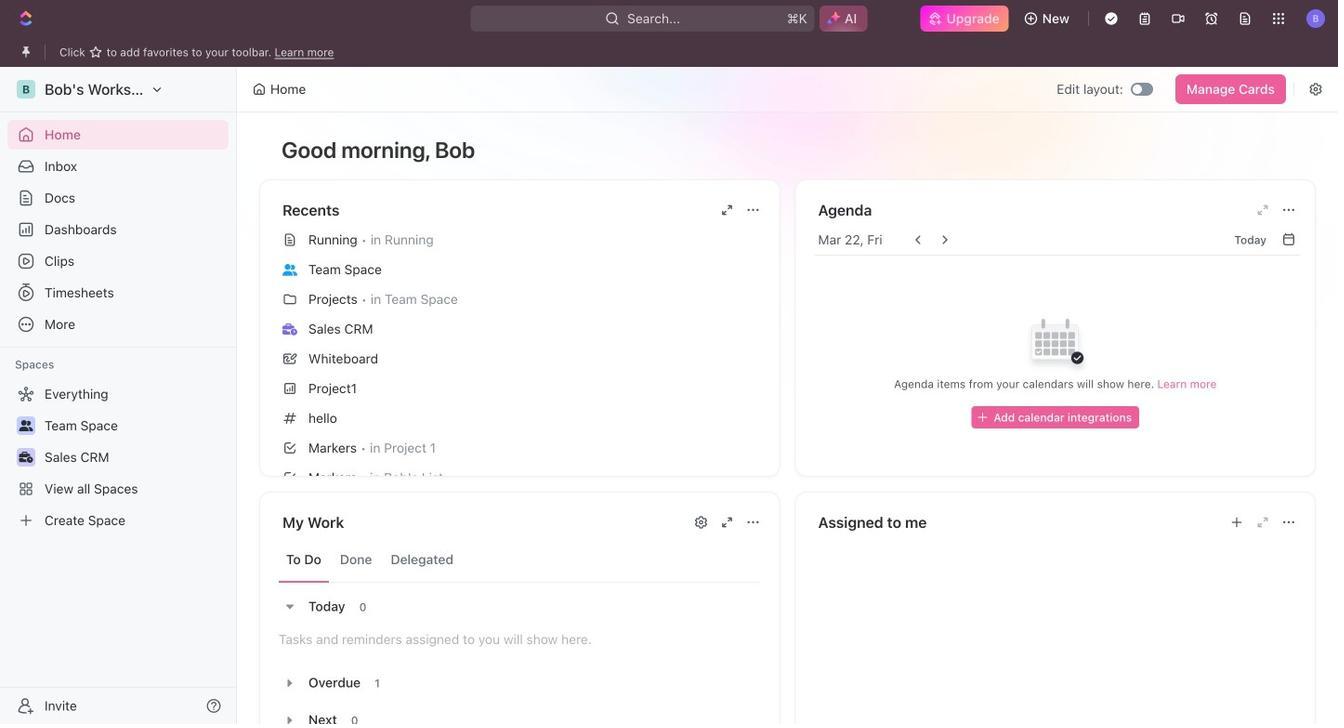 Task type: describe. For each thing, give the bounding box(es) containing it.
user group image
[[19, 420, 33, 431]]

bob's workspace, , element
[[17, 80, 35, 99]]



Task type: vqa. For each thing, say whether or not it's contained in the screenshot.
business time image
yes



Task type: locate. For each thing, give the bounding box(es) containing it.
tree inside sidebar "navigation"
[[7, 379, 229, 535]]

business time image
[[283, 323, 297, 335]]

tab list
[[279, 537, 761, 583]]

tree
[[7, 379, 229, 535]]

sidebar navigation
[[0, 67, 241, 724]]

user group image
[[283, 264, 297, 276]]

business time image
[[19, 452, 33, 463]]



